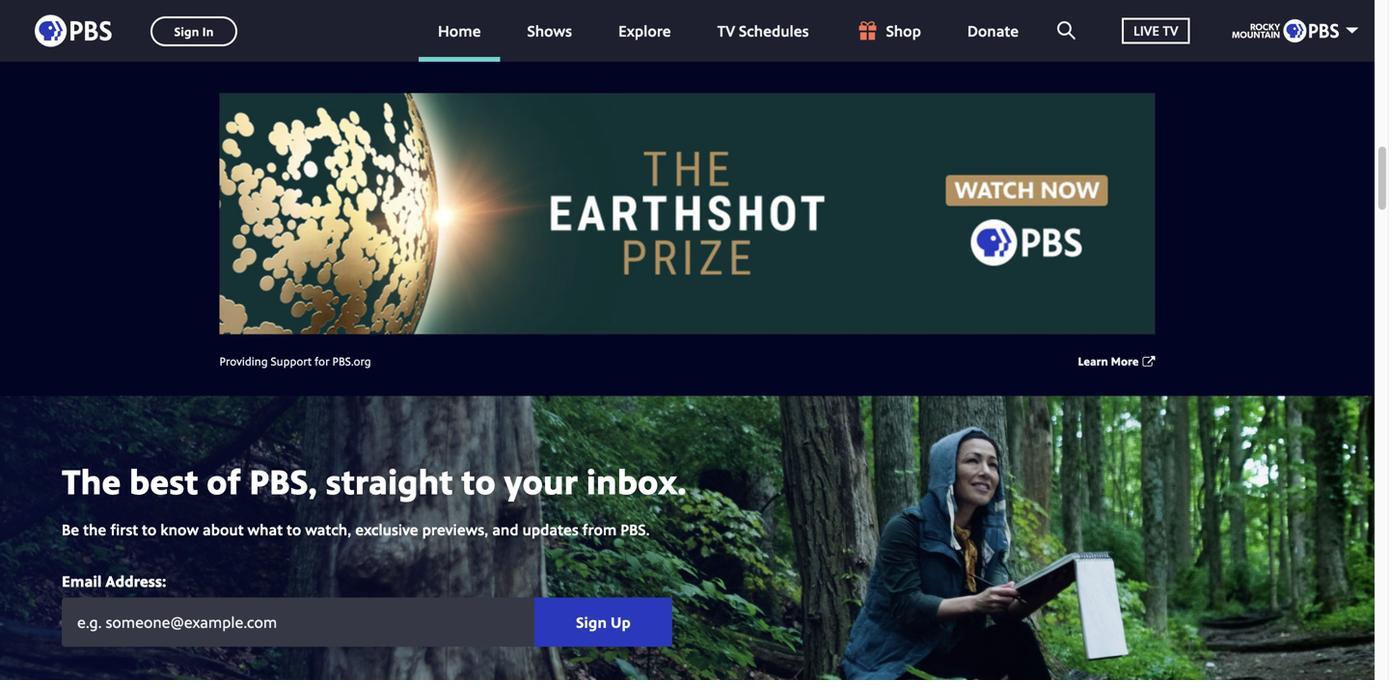 Task type: locate. For each thing, give the bounding box(es) containing it.
to
[[462, 458, 496, 505], [142, 519, 157, 540], [287, 519, 301, 540]]

inbox.
[[587, 458, 687, 505]]

learn more link
[[1079, 353, 1139, 369]]

the best of pbs, straight to your inbox.
[[62, 458, 687, 505]]

email
[[62, 571, 102, 592]]

advertisement region
[[220, 93, 1156, 334]]

2 horizontal spatial to
[[462, 458, 496, 505]]

to up previews,
[[462, 458, 496, 505]]

tv left schedules
[[718, 20, 736, 41]]

home
[[438, 20, 481, 41]]

of
[[207, 458, 241, 505]]

sign up
[[576, 612, 631, 633]]

to right first
[[142, 519, 157, 540]]

1 horizontal spatial to
[[287, 519, 301, 540]]

explore link
[[599, 0, 691, 62]]

the
[[83, 519, 106, 540]]

0 horizontal spatial to
[[142, 519, 157, 540]]

up
[[611, 612, 631, 633]]

search image
[[1058, 21, 1076, 40]]

know
[[160, 519, 199, 540]]

live tv link
[[1103, 0, 1210, 62]]

tv
[[718, 20, 736, 41], [1163, 21, 1179, 40]]

pbs image
[[35, 9, 112, 53]]

providing support for pbs.org
[[220, 353, 371, 369]]

previews,
[[422, 519, 489, 540]]

first
[[110, 519, 138, 540]]

address:
[[105, 571, 166, 592]]

exclusive
[[355, 519, 419, 540]]

pbs.
[[621, 519, 650, 540]]

sign
[[576, 612, 607, 633]]

tv right the live
[[1163, 21, 1179, 40]]

explore
[[619, 20, 671, 41]]

to right "what"
[[287, 519, 301, 540]]

from
[[583, 519, 617, 540]]

best
[[129, 458, 198, 505]]

live tv
[[1134, 21, 1179, 40]]

the
[[62, 458, 121, 505]]

email address:
[[62, 571, 166, 592]]

0 horizontal spatial tv
[[718, 20, 736, 41]]

your
[[504, 458, 578, 505]]

providing
[[220, 353, 268, 369]]

pbs,
[[249, 458, 318, 505]]

and
[[492, 519, 519, 540]]

watch,
[[305, 519, 352, 540]]



Task type: describe. For each thing, give the bounding box(es) containing it.
schedules
[[739, 20, 809, 41]]

tv schedules
[[718, 20, 809, 41]]

straight
[[326, 458, 453, 505]]

pbs.org
[[333, 353, 371, 369]]

shop
[[887, 20, 922, 41]]

live
[[1134, 21, 1160, 40]]

shop link
[[836, 0, 941, 62]]

shows link
[[508, 0, 592, 62]]

more
[[1112, 353, 1139, 369]]

home link
[[419, 0, 501, 62]]

support
[[271, 353, 312, 369]]

for
[[315, 353, 330, 369]]

donate link
[[949, 0, 1039, 62]]

1 horizontal spatial tv
[[1163, 21, 1179, 40]]

rmpbs image
[[1233, 19, 1340, 42]]

shows
[[528, 20, 572, 41]]

donate
[[968, 20, 1019, 41]]

learn more
[[1079, 353, 1139, 369]]

sign up button
[[535, 598, 673, 647]]

about
[[203, 519, 244, 540]]

be the first to know about what to watch, exclusive previews, and updates from pbs.
[[62, 519, 650, 540]]

learn
[[1079, 353, 1109, 369]]

Email Address: email field
[[62, 598, 535, 647]]

what
[[248, 519, 283, 540]]

be
[[62, 519, 79, 540]]

tv schedules link
[[698, 0, 829, 62]]

updates
[[523, 519, 579, 540]]



